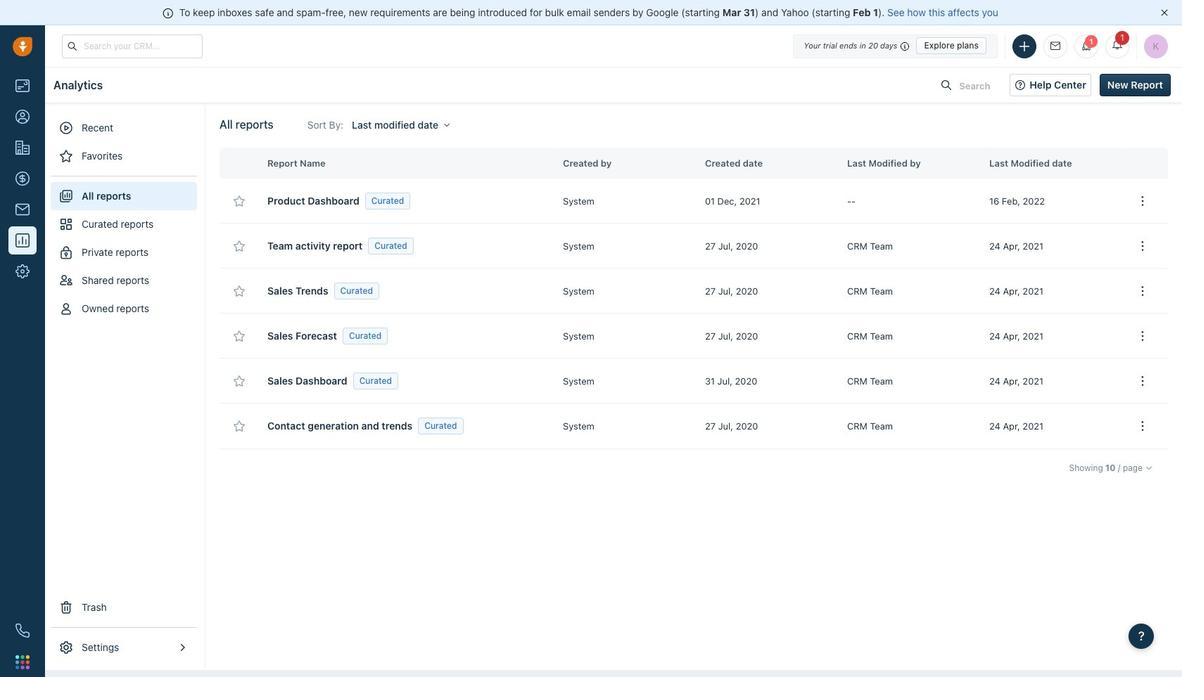 Task type: vqa. For each thing, say whether or not it's contained in the screenshot.
'Search your CRM...' text box
yes



Task type: locate. For each thing, give the bounding box(es) containing it.
phone element
[[8, 617, 37, 646]]

freshworks switcher image
[[15, 656, 30, 670]]

phone image
[[15, 624, 30, 639]]

close image
[[1162, 9, 1169, 16]]

Search your CRM... text field
[[62, 34, 203, 58]]



Task type: describe. For each thing, give the bounding box(es) containing it.
send email image
[[1051, 42, 1061, 51]]



